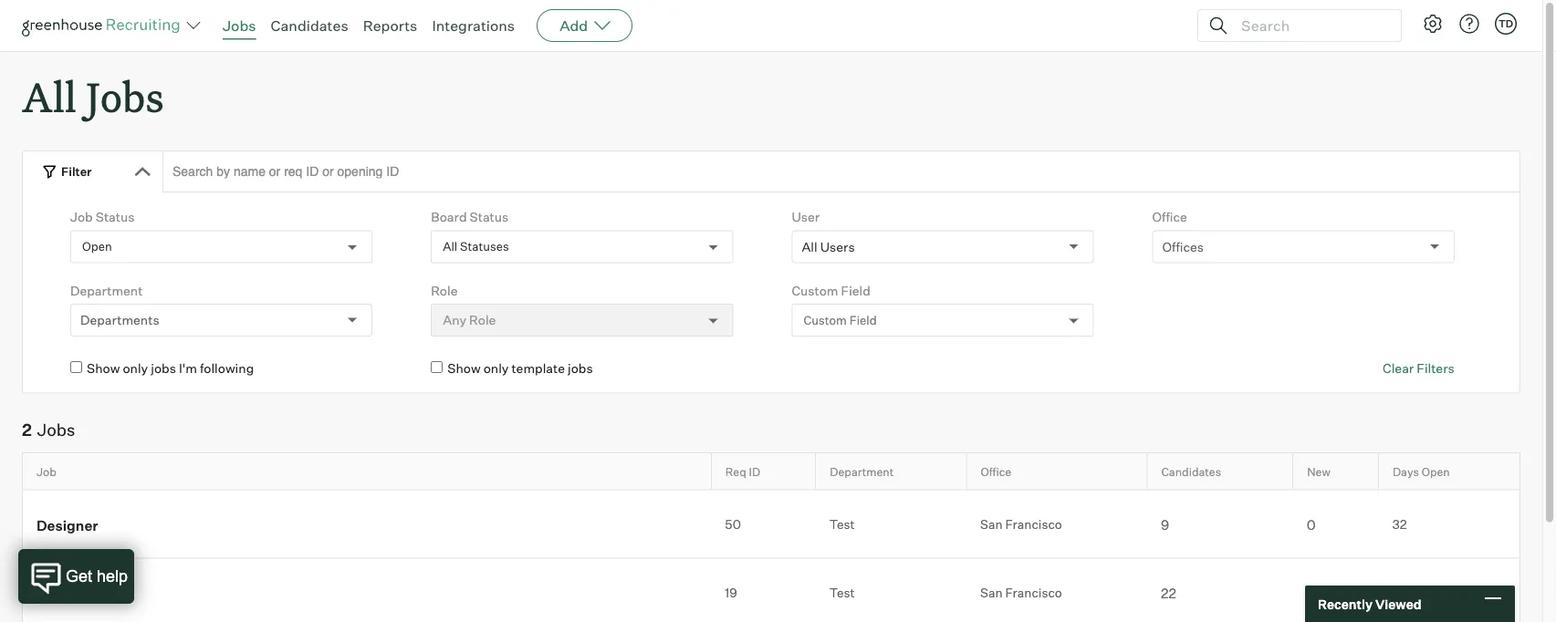 Task type: describe. For each thing, give the bounding box(es) containing it.
0 for designer
[[1307, 517, 1316, 533]]

offices
[[1163, 239, 1204, 255]]

days
[[1393, 465, 1420, 479]]

jobs link
[[223, 16, 256, 35]]

san francisco for test
[[980, 586, 1062, 601]]

0 vertical spatial custom field
[[792, 283, 871, 299]]

td button
[[1492, 9, 1521, 38]]

1 horizontal spatial office
[[1153, 209, 1188, 225]]

job for job status
[[70, 209, 93, 225]]

9 link
[[1147, 515, 1293, 534]]

all users option
[[802, 239, 855, 255]]

9
[[1161, 517, 1170, 533]]

clear
[[1383, 361, 1414, 377]]

san for designer
[[980, 517, 1003, 533]]

22
[[1161, 585, 1177, 602]]

td
[[1499, 17, 1514, 30]]

0 for test
[[1307, 585, 1316, 602]]

integrations
[[432, 16, 515, 35]]

all for all statuses
[[443, 240, 458, 254]]

1 vertical spatial candidates
[[1162, 465, 1222, 479]]

designer
[[37, 517, 98, 534]]

0 horizontal spatial department
[[70, 283, 143, 299]]

all for all jobs
[[22, 69, 77, 123]]

all for all users
[[802, 239, 818, 255]]

status for job status
[[96, 209, 135, 225]]

only for jobs
[[123, 361, 148, 377]]

following
[[200, 361, 254, 377]]

0 vertical spatial field
[[841, 283, 871, 299]]

show for show only template jobs
[[448, 361, 481, 377]]

22 link
[[1147, 583, 1293, 603]]

all users
[[802, 239, 855, 255]]

Search text field
[[1237, 12, 1385, 39]]

users
[[820, 239, 855, 255]]

user
[[792, 209, 820, 225]]

clear filters
[[1383, 361, 1455, 377]]

clear filters link
[[1383, 360, 1455, 378]]

san for test
[[980, 586, 1003, 601]]

candidates link
[[271, 16, 348, 35]]

50
[[725, 517, 741, 533]]

template
[[512, 361, 565, 377]]

i'm
[[179, 361, 197, 377]]

greenhouse recruiting image
[[22, 15, 186, 37]]

add button
[[537, 9, 633, 42]]

francisco for test
[[1006, 586, 1062, 601]]

integrations link
[[432, 16, 515, 35]]

0 vertical spatial custom
[[792, 283, 839, 299]]

days open
[[1393, 465, 1450, 479]]

Show only jobs I'm following checkbox
[[70, 362, 82, 374]]

req id
[[726, 465, 761, 479]]

32
[[1393, 517, 1407, 533]]

board status
[[431, 209, 509, 225]]

2 jobs
[[22, 420, 75, 441]]

role
[[431, 283, 458, 299]]

Show only template jobs checkbox
[[431, 362, 443, 374]]

reports link
[[363, 16, 418, 35]]



Task type: vqa. For each thing, say whether or not it's contained in the screenshot.
hiring
no



Task type: locate. For each thing, give the bounding box(es) containing it.
0 horizontal spatial candidates
[[271, 16, 348, 35]]

2 show from the left
[[448, 361, 481, 377]]

1 vertical spatial custom
[[804, 313, 847, 328]]

office
[[1153, 209, 1188, 225], [981, 465, 1012, 479]]

jobs for 2 jobs
[[37, 420, 75, 441]]

job down the filter
[[70, 209, 93, 225]]

2
[[22, 420, 32, 441]]

departments
[[80, 312, 159, 328]]

req
[[726, 465, 747, 479]]

all down board
[[443, 240, 458, 254]]

status for board status
[[470, 209, 509, 225]]

0 vertical spatial 0 link
[[1293, 515, 1379, 534]]

field
[[841, 283, 871, 299], [850, 313, 877, 328]]

0 down new
[[1307, 517, 1316, 533]]

san
[[980, 517, 1003, 533], [980, 586, 1003, 601]]

0 horizontal spatial only
[[123, 361, 148, 377]]

1 horizontal spatial job
[[70, 209, 93, 225]]

open down 'job status'
[[82, 240, 112, 254]]

filters
[[1417, 361, 1455, 377]]

jobs right 2
[[37, 420, 75, 441]]

custom field down users
[[804, 313, 877, 328]]

1 test from the top
[[830, 517, 855, 533]]

only for template
[[484, 361, 509, 377]]

0 vertical spatial francisco
[[1006, 517, 1062, 533]]

job down 2 jobs
[[37, 465, 56, 479]]

1 vertical spatial custom field
[[804, 313, 877, 328]]

0 vertical spatial job
[[70, 209, 93, 225]]

0 horizontal spatial job
[[37, 465, 56, 479]]

0 horizontal spatial open
[[82, 240, 112, 254]]

1 horizontal spatial only
[[484, 361, 509, 377]]

statuses
[[460, 240, 509, 254]]

0 horizontal spatial office
[[981, 465, 1012, 479]]

add
[[560, 16, 588, 35]]

recently
[[1318, 596, 1373, 612]]

1 vertical spatial san francisco
[[980, 586, 1062, 601]]

0 vertical spatial jobs
[[223, 16, 256, 35]]

candidates up 9
[[1162, 465, 1222, 479]]

1 san from the top
[[980, 517, 1003, 533]]

1 francisco from the top
[[1006, 517, 1062, 533]]

0 link left 252
[[1293, 583, 1379, 603]]

custom field down all users option
[[792, 283, 871, 299]]

0 vertical spatial test
[[830, 517, 855, 533]]

recently viewed
[[1318, 596, 1422, 612]]

all up the filter
[[22, 69, 77, 123]]

test link
[[23, 583, 712, 603]]

only left template
[[484, 361, 509, 377]]

1 vertical spatial test
[[830, 586, 855, 601]]

filter
[[61, 164, 92, 179]]

1 0 link from the top
[[1293, 515, 1379, 534]]

0 link for designer
[[1293, 515, 1379, 534]]

0 link for test
[[1293, 583, 1379, 603]]

show
[[87, 361, 120, 377], [448, 361, 481, 377]]

jobs
[[223, 16, 256, 35], [86, 69, 164, 123], [37, 420, 75, 441]]

1 0 from the top
[[1307, 517, 1316, 533]]

test for designer
[[830, 517, 855, 533]]

custom
[[792, 283, 839, 299], [804, 313, 847, 328]]

0 horizontal spatial all
[[22, 69, 77, 123]]

jobs right template
[[568, 361, 593, 377]]

1 vertical spatial department
[[830, 465, 894, 479]]

2 status from the left
[[470, 209, 509, 225]]

2 0 link from the top
[[1293, 583, 1379, 603]]

open right days
[[1422, 465, 1450, 479]]

0 vertical spatial candidates
[[271, 16, 348, 35]]

0 horizontal spatial jobs
[[37, 420, 75, 441]]

1 horizontal spatial show
[[448, 361, 481, 377]]

san francisco for designer
[[980, 517, 1062, 533]]

1 vertical spatial 0 link
[[1293, 583, 1379, 603]]

show right show only jobs i'm following checkbox
[[87, 361, 120, 377]]

new
[[1308, 465, 1331, 479]]

1 vertical spatial field
[[850, 313, 877, 328]]

all jobs
[[22, 69, 164, 123]]

job
[[70, 209, 93, 225], [37, 465, 56, 479]]

1 horizontal spatial status
[[470, 209, 509, 225]]

1 horizontal spatial candidates
[[1162, 465, 1222, 479]]

1 show from the left
[[87, 361, 120, 377]]

jobs left i'm
[[151, 361, 176, 377]]

1 horizontal spatial all
[[443, 240, 458, 254]]

1 horizontal spatial jobs
[[86, 69, 164, 123]]

0 vertical spatial san francisco
[[980, 517, 1062, 533]]

jobs down greenhouse recruiting image
[[86, 69, 164, 123]]

san francisco
[[980, 517, 1062, 533], [980, 586, 1062, 601]]

2 test from the top
[[830, 586, 855, 601]]

designer link
[[23, 515, 712, 535]]

1 vertical spatial open
[[1422, 465, 1450, 479]]

0 vertical spatial open
[[82, 240, 112, 254]]

0
[[1307, 517, 1316, 533], [1307, 585, 1316, 602]]

francisco for designer
[[1006, 517, 1062, 533]]

1 vertical spatial job
[[37, 465, 56, 479]]

job status
[[70, 209, 135, 225]]

0 vertical spatial office
[[1153, 209, 1188, 225]]

19
[[725, 586, 738, 601]]

viewed
[[1376, 596, 1422, 612]]

only down departments
[[123, 361, 148, 377]]

status
[[96, 209, 135, 225], [470, 209, 509, 225]]

1 only from the left
[[123, 361, 148, 377]]

department
[[70, 283, 143, 299], [830, 465, 894, 479]]

show only template jobs
[[448, 361, 593, 377]]

2 francisco from the top
[[1006, 586, 1062, 601]]

reports
[[363, 16, 418, 35]]

1 vertical spatial office
[[981, 465, 1012, 479]]

2 only from the left
[[484, 361, 509, 377]]

jobs
[[151, 361, 176, 377], [568, 361, 593, 377]]

open
[[82, 240, 112, 254], [1422, 465, 1450, 479]]

all
[[22, 69, 77, 123], [802, 239, 818, 255], [443, 240, 458, 254]]

jobs for all jobs
[[86, 69, 164, 123]]

0 left recently
[[1307, 585, 1316, 602]]

all statuses
[[443, 240, 509, 254]]

1 horizontal spatial jobs
[[568, 361, 593, 377]]

candidates right jobs link
[[271, 16, 348, 35]]

1 vertical spatial francisco
[[1006, 586, 1062, 601]]

0 vertical spatial san
[[980, 517, 1003, 533]]

2 jobs from the left
[[568, 361, 593, 377]]

1 san francisco from the top
[[980, 517, 1062, 533]]

jobs left "candidates" link
[[223, 16, 256, 35]]

2 0 from the top
[[1307, 585, 1316, 602]]

1 vertical spatial san
[[980, 586, 1003, 601]]

board
[[431, 209, 467, 225]]

custom field
[[792, 283, 871, 299], [804, 313, 877, 328]]

show right show only template jobs option
[[448, 361, 481, 377]]

1 horizontal spatial open
[[1422, 465, 1450, 479]]

0 horizontal spatial jobs
[[151, 361, 176, 377]]

all left users
[[802, 239, 818, 255]]

0 horizontal spatial status
[[96, 209, 135, 225]]

0 link
[[1293, 515, 1379, 534], [1293, 583, 1379, 603]]

show for show only jobs i'm following
[[87, 361, 120, 377]]

configure image
[[1422, 13, 1444, 35]]

1 status from the left
[[96, 209, 135, 225]]

candidates
[[271, 16, 348, 35], [1162, 465, 1222, 479]]

francisco
[[1006, 517, 1062, 533], [1006, 586, 1062, 601]]

1 jobs from the left
[[151, 361, 176, 377]]

td button
[[1495, 13, 1517, 35]]

job for job
[[37, 465, 56, 479]]

252
[[1393, 586, 1414, 601]]

test
[[37, 585, 75, 603]]

2 san francisco from the top
[[980, 586, 1062, 601]]

only
[[123, 361, 148, 377], [484, 361, 509, 377]]

id
[[749, 465, 761, 479]]

0 vertical spatial department
[[70, 283, 143, 299]]

2 horizontal spatial all
[[802, 239, 818, 255]]

0 link down new
[[1293, 515, 1379, 534]]

show only jobs i'm following
[[87, 361, 254, 377]]

Search by name or req ID or opening ID text field
[[163, 151, 1521, 193]]

0 horizontal spatial show
[[87, 361, 120, 377]]

test
[[830, 517, 855, 533], [830, 586, 855, 601]]

2 horizontal spatial jobs
[[223, 16, 256, 35]]

1 vertical spatial jobs
[[86, 69, 164, 123]]

2 vertical spatial jobs
[[37, 420, 75, 441]]

0 vertical spatial 0
[[1307, 517, 1316, 533]]

1 horizontal spatial department
[[830, 465, 894, 479]]

test for test
[[830, 586, 855, 601]]

2 san from the top
[[980, 586, 1003, 601]]

1 vertical spatial 0
[[1307, 585, 1316, 602]]



